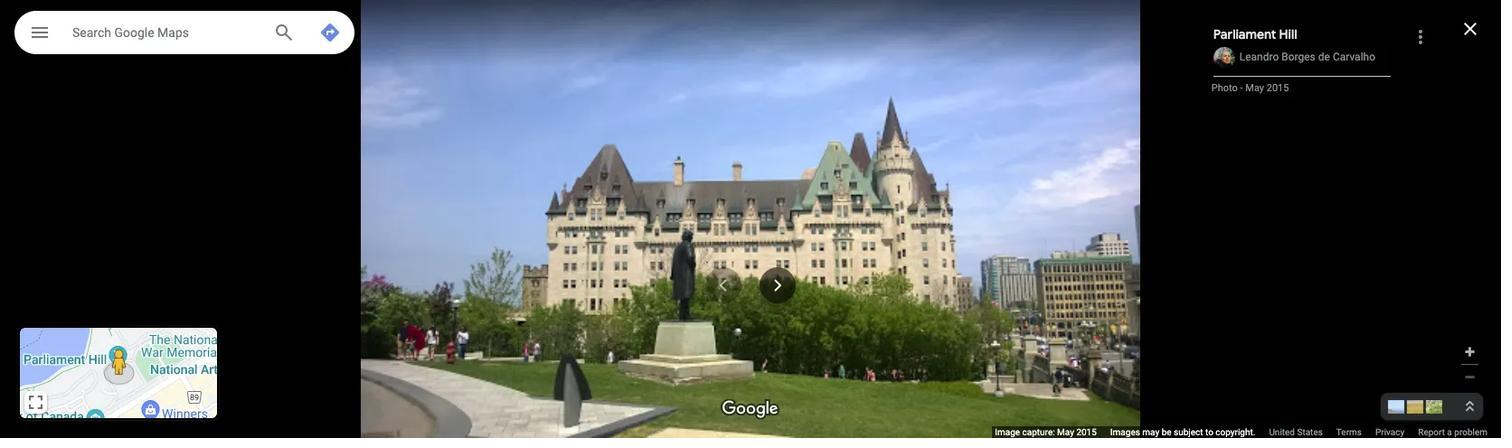 Task type: describe. For each thing, give the bounding box(es) containing it.
subject
[[1174, 428, 1203, 438]]

images may be subject to copyright.
[[1110, 428, 1256, 438]]

terms
[[1336, 428, 1362, 438]]

be
[[1162, 428, 1172, 438]]

zoom out image
[[1463, 371, 1477, 384]]

parliament
[[1213, 26, 1276, 43]]

maps
[[157, 25, 189, 40]]

united states
[[1269, 428, 1323, 438]]

terms button
[[1336, 427, 1362, 439]]

united
[[1269, 428, 1295, 438]]

search google maps
[[72, 25, 189, 40]]

image capture: may 2015
[[995, 428, 1097, 438]]

images
[[1110, 428, 1140, 438]]

may for -
[[1246, 82, 1264, 94]]

image
[[995, 428, 1020, 438]]

2015 for photo - may 2015
[[1267, 82, 1289, 94]]

expand image
[[29, 396, 43, 410]]

states
[[1297, 428, 1323, 438]]

photo - may 2015
[[1212, 82, 1289, 94]]


[[29, 20, 51, 45]]

de
[[1318, 51, 1330, 63]]

may for capture:
[[1057, 428, 1074, 438]]

privacy button
[[1375, 427, 1405, 439]]

 button
[[14, 11, 65, 58]]

footer inside the google maps element
[[995, 427, 1501, 439]]

capture:
[[1022, 428, 1055, 438]]

zoom in image
[[1463, 345, 1477, 359]]

view leandro borges de carvalho's profile image
[[1213, 47, 1235, 69]]

leandro borges de carvalho
[[1240, 51, 1375, 63]]

copyright.
[[1216, 428, 1256, 438]]

a
[[1447, 428, 1452, 438]]

leandro borges de carvalho link
[[1240, 51, 1375, 63]]



Task type: vqa. For each thing, say whether or not it's contained in the screenshot.
right 'St'
no



Task type: locate. For each thing, give the bounding box(es) containing it.
2015 inside footer
[[1077, 428, 1097, 438]]

0 vertical spatial 2015
[[1267, 82, 1289, 94]]

1 horizontal spatial may
[[1246, 82, 1264, 94]]

hill
[[1279, 26, 1297, 43]]

google
[[114, 25, 154, 40]]

none search field containing 
[[14, 11, 355, 58]]

search
[[72, 25, 111, 40]]

0 horizontal spatial may
[[1057, 428, 1074, 438]]

search google maps field containing search google maps
[[14, 11, 355, 54]]

2015 for image capture: may 2015
[[1077, 428, 1097, 438]]

report a problem
[[1418, 428, 1488, 438]]

2015 left the images
[[1077, 428, 1097, 438]]

Search Google Maps field
[[14, 11, 355, 54], [72, 21, 259, 43]]

footer
[[995, 427, 1501, 439]]

0 vertical spatial may
[[1246, 82, 1264, 94]]

interactive map image
[[20, 328, 217, 419]]

problem
[[1454, 428, 1488, 438]]

may inside footer
[[1057, 428, 1074, 438]]

leandro
[[1240, 51, 1279, 63]]

may right -
[[1246, 82, 1264, 94]]

footer containing image capture: may 2015
[[995, 427, 1501, 439]]

to
[[1205, 428, 1213, 438]]

may right capture:
[[1057, 428, 1074, 438]]

1 vertical spatial may
[[1057, 428, 1074, 438]]

-
[[1240, 82, 1243, 94]]

none search field inside the google maps element
[[14, 11, 355, 58]]

2015
[[1267, 82, 1289, 94], [1077, 428, 1097, 438]]

united states button
[[1269, 427, 1323, 439]]

1 horizontal spatial 2015
[[1267, 82, 1289, 94]]

report
[[1418, 428, 1445, 438]]

None search field
[[14, 11, 355, 58]]

carvalho
[[1333, 51, 1375, 63]]

borges
[[1282, 51, 1316, 63]]

photo
[[1212, 82, 1238, 94]]

google maps element
[[0, 0, 1501, 439]]

2015 down the leandro
[[1267, 82, 1289, 94]]

parliament hill
[[1213, 26, 1297, 43]]

1 vertical spatial 2015
[[1077, 428, 1097, 438]]

privacy
[[1375, 428, 1405, 438]]

may
[[1246, 82, 1264, 94], [1057, 428, 1074, 438]]

report a problem link
[[1418, 427, 1488, 439]]

may
[[1142, 428, 1160, 438]]

search google maps field inside search box
[[72, 21, 259, 43]]

0 horizontal spatial 2015
[[1077, 428, 1097, 438]]



